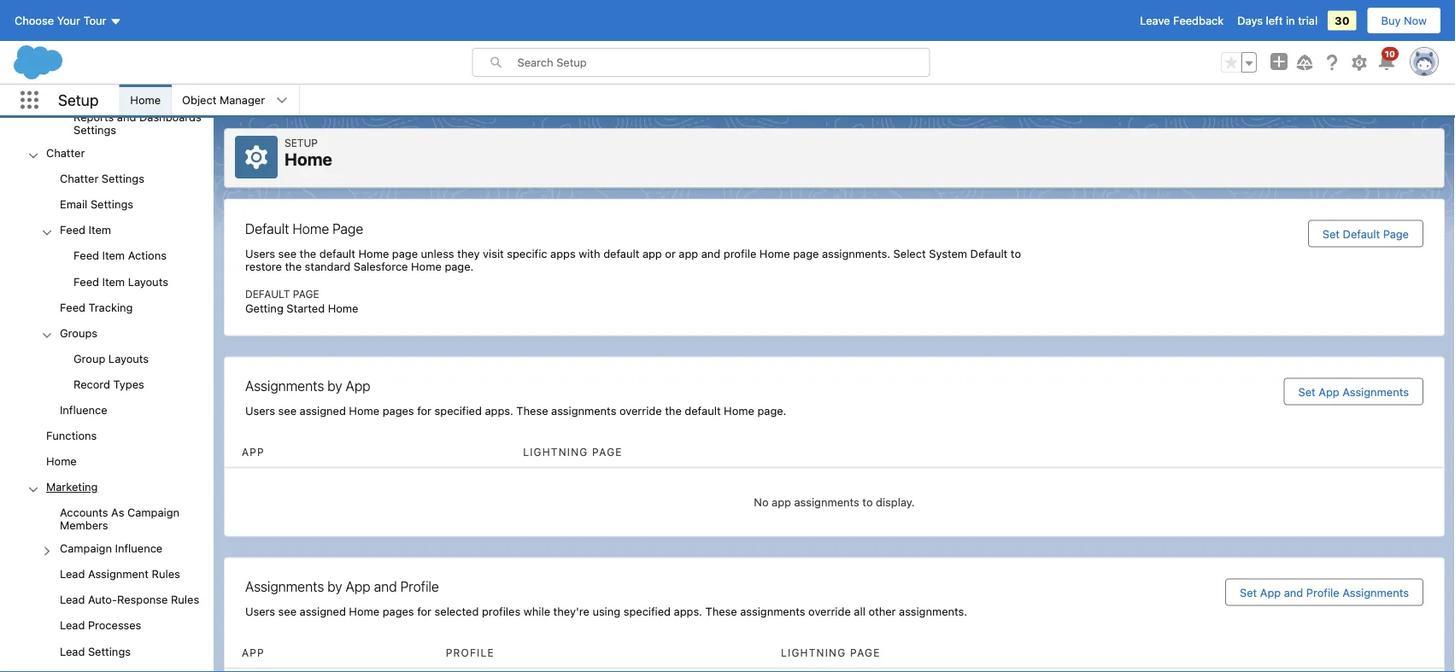 Task type: describe. For each thing, give the bounding box(es) containing it.
2 horizontal spatial app
[[772, 496, 792, 509]]

campaign inside the 'accounts as campaign members'
[[127, 506, 180, 519]]

profile inside the profile element
[[446, 648, 495, 659]]

reports and dashboards settings
[[74, 111, 201, 136]]

feed item actions link
[[74, 249, 167, 265]]

0 vertical spatial rules
[[152, 568, 180, 581]]

0 horizontal spatial override
[[620, 405, 662, 418]]

accounts
[[60, 506, 108, 519]]

users see assigned home pages for selected profiles while they're using specified apps. these assignments override all other assignments.
[[245, 606, 968, 618]]

10 button
[[1377, 47, 1399, 73]]

feed item layouts link
[[74, 275, 168, 290]]

0 horizontal spatial app
[[643, 247, 662, 260]]

group layouts
[[74, 352, 149, 365]]

accounts as campaign members link
[[60, 506, 214, 532]]

leave feedback
[[1141, 14, 1224, 27]]

now
[[1405, 14, 1428, 27]]

by for assignments by app and profile
[[328, 579, 342, 595]]

while
[[524, 606, 551, 618]]

email settings link
[[60, 198, 133, 213]]

choose your tour button
[[14, 7, 123, 34]]

feed item
[[60, 224, 111, 236]]

or
[[665, 247, 676, 260]]

response
[[117, 594, 168, 607]]

feed item tree item
[[0, 218, 214, 296]]

0 horizontal spatial to
[[863, 496, 873, 509]]

default home page
[[245, 221, 363, 237]]

app element for assignments by app and profile
[[225, 639, 429, 669]]

email settings
[[60, 198, 133, 211]]

set default page
[[1323, 227, 1410, 240]]

group for feed item
[[0, 244, 214, 296]]

auto-
[[88, 594, 117, 607]]

tour
[[83, 14, 106, 27]]

setup home
[[285, 137, 332, 169]]

they're
[[554, 606, 590, 618]]

display.
[[876, 496, 915, 509]]

feed item layouts
[[74, 275, 168, 288]]

page inside button
[[1384, 227, 1410, 240]]

chatter tree item
[[0, 141, 214, 424]]

feed item link
[[60, 224, 111, 239]]

lightning for lightning page element to the bottom
[[781, 648, 847, 659]]

pages for assignments by app
[[383, 405, 414, 418]]

with
[[579, 247, 601, 260]]

assignment
[[88, 568, 149, 581]]

started
[[287, 302, 325, 315]]

1 horizontal spatial specified
[[624, 606, 671, 618]]

group for groups
[[0, 347, 214, 398]]

lead settings link
[[60, 645, 131, 661]]

other
[[869, 606, 896, 618]]

assigned for assignments by app
[[300, 405, 346, 418]]

layouts inside the groups tree item
[[108, 352, 149, 365]]

set for assignments by app and profile
[[1240, 586, 1258, 599]]

assignments by app
[[245, 378, 371, 394]]

days left in trial
[[1238, 14, 1318, 27]]

default page getting started home
[[245, 288, 359, 315]]

functions
[[46, 429, 97, 442]]

profiles
[[482, 606, 521, 618]]

item for layouts
[[102, 275, 125, 288]]

lead auto-response rules
[[60, 594, 199, 607]]

for for assignments by app and profile
[[417, 606, 432, 618]]

users see assigned home pages for specified apps. these assignments override the default home page.
[[245, 405, 787, 418]]

1 vertical spatial home link
[[46, 455, 77, 470]]

no app assignments to display.
[[754, 496, 915, 509]]

leave feedback link
[[1141, 14, 1224, 27]]

and inside users see the default home page unless they visit specific apps with default app or app and profile home page assignments. select system default to restore the standard salesforce home page.
[[702, 247, 721, 260]]

feed for feed item actions
[[74, 249, 99, 262]]

2 page from the left
[[793, 247, 819, 260]]

profile inside set app and profile assignments button
[[1307, 586, 1340, 599]]

as
[[111, 506, 124, 519]]

10
[[1385, 49, 1396, 59]]

and inside reports and dashboards settings
[[117, 111, 136, 123]]

functions link
[[46, 429, 97, 445]]

users for assignments by app and profile
[[245, 606, 275, 618]]

feed tracking link
[[60, 301, 133, 316]]

record types link
[[74, 378, 144, 393]]

buy now
[[1382, 14, 1428, 27]]

Search Setup text field
[[518, 49, 930, 76]]

groups tree item
[[0, 321, 214, 398]]

1 vertical spatial page.
[[758, 405, 787, 418]]

0 vertical spatial lightning page element
[[506, 438, 1325, 468]]

salesforce
[[354, 260, 408, 273]]

trial
[[1299, 14, 1318, 27]]

your
[[57, 14, 80, 27]]

standard
[[305, 260, 351, 273]]

getting
[[245, 302, 284, 315]]

item for actions
[[102, 249, 125, 262]]

profile element
[[429, 639, 764, 669]]

days
[[1238, 14, 1263, 27]]

pages for assignments by app and profile
[[383, 606, 414, 618]]

no
[[754, 496, 769, 509]]

default for app
[[685, 405, 721, 418]]

feedback
[[1174, 14, 1224, 27]]

set for assignments by app
[[1299, 386, 1316, 398]]

feed for feed item
[[60, 224, 85, 236]]

record
[[74, 378, 110, 391]]

tracking
[[89, 301, 133, 314]]

set app assignments button
[[1284, 378, 1424, 406]]

groups link
[[60, 326, 97, 342]]

feed for feed tracking
[[60, 301, 85, 314]]

visit
[[483, 247, 504, 260]]

page. inside users see the default home page unless they visit specific apps with default app or app and profile home page assignments. select system default to restore the standard salesforce home page.
[[445, 260, 474, 273]]

group layouts link
[[74, 352, 149, 368]]

0 vertical spatial these
[[517, 405, 548, 418]]

assignments by app and profile
[[245, 579, 439, 595]]

30
[[1335, 14, 1350, 27]]

specific
[[507, 247, 548, 260]]

0 vertical spatial item
[[89, 224, 111, 236]]

set app and profile assignments button
[[1226, 579, 1424, 606]]

setup for setup
[[58, 91, 99, 109]]

default inside 'default page getting started home'
[[245, 288, 290, 300]]

page inside 'default page getting started home'
[[293, 288, 319, 300]]

see for default home page
[[278, 247, 297, 260]]

campaign influence link
[[60, 542, 163, 558]]

lead assignment rules
[[60, 568, 180, 581]]

marketing tree item
[[0, 476, 214, 673]]

for for assignments by app
[[417, 405, 432, 418]]

choose your tour
[[15, 14, 106, 27]]

set default page button
[[1309, 220, 1424, 247]]

marketing
[[46, 481, 98, 494]]

object
[[182, 94, 217, 106]]

2 vertical spatial assignments
[[740, 606, 806, 618]]

lead assignment rules link
[[60, 568, 180, 583]]

lead processes link
[[60, 619, 141, 635]]

set for default home page
[[1323, 227, 1340, 240]]

groups
[[60, 326, 97, 339]]

feed for feed item layouts
[[74, 275, 99, 288]]

0 vertical spatial assignments
[[551, 405, 617, 418]]



Task type: locate. For each thing, give the bounding box(es) containing it.
3 lead from the top
[[60, 619, 85, 632]]

feed tracking
[[60, 301, 133, 314]]

chatter for the chatter link
[[46, 146, 85, 159]]

settings down lead processes link
[[88, 645, 131, 658]]

lead
[[60, 568, 85, 581], [60, 594, 85, 607], [60, 619, 85, 632], [60, 645, 85, 658]]

0 horizontal spatial campaign
[[60, 542, 112, 555]]

1 horizontal spatial app
[[679, 247, 699, 260]]

2 horizontal spatial profile
[[1307, 586, 1340, 599]]

app element
[[225, 438, 506, 468], [225, 639, 429, 669]]

influence inside the chatter tree item
[[60, 404, 107, 416]]

group containing accounts as campaign members
[[0, 501, 214, 673]]

app right no
[[772, 496, 792, 509]]

2 for from the top
[[417, 606, 432, 618]]

1 vertical spatial users
[[245, 405, 275, 418]]

0 vertical spatial pages
[[383, 405, 414, 418]]

lead up lead settings on the bottom of the page
[[60, 619, 85, 632]]

settings inside "marketing" tree item
[[88, 645, 131, 658]]

assignments. inside users see the default home page unless they visit specific apps with default app or app and profile home page assignments. select system default to restore the standard salesforce home page.
[[822, 247, 891, 260]]

override
[[620, 405, 662, 418], [809, 606, 851, 618]]

2 see from the top
[[278, 405, 297, 418]]

1 vertical spatial chatter
[[60, 172, 99, 185]]

item down feed item actions link
[[102, 275, 125, 288]]

app element for assignments by app
[[225, 438, 506, 468]]

0 vertical spatial lightning page
[[523, 447, 623, 459]]

selected
[[435, 606, 479, 618]]

1 horizontal spatial to
[[1011, 247, 1022, 260]]

profile
[[401, 579, 439, 595], [1307, 586, 1340, 599], [446, 648, 495, 659]]

item
[[89, 224, 111, 236], [102, 249, 125, 262], [102, 275, 125, 288]]

lead for lead auto-response rules
[[60, 594, 85, 607]]

reports and dashboards settings link
[[74, 111, 214, 136]]

2 vertical spatial users
[[245, 606, 275, 618]]

lightning page
[[523, 447, 623, 459], [781, 648, 881, 659]]

select
[[894, 247, 926, 260]]

influence down accounts as campaign members link
[[115, 542, 163, 555]]

specified
[[435, 405, 482, 418], [624, 606, 671, 618]]

lead settings
[[60, 645, 131, 658]]

1 horizontal spatial lightning
[[781, 648, 847, 659]]

0 vertical spatial users
[[245, 247, 275, 260]]

object manager
[[182, 94, 265, 106]]

in
[[1286, 14, 1296, 27]]

1 vertical spatial lightning
[[781, 648, 847, 659]]

1 vertical spatial app element
[[225, 639, 429, 669]]

users
[[245, 247, 275, 260], [245, 405, 275, 418], [245, 606, 275, 618]]

1 vertical spatial item
[[102, 249, 125, 262]]

0 horizontal spatial set
[[1240, 586, 1258, 599]]

1 horizontal spatial influence
[[115, 542, 163, 555]]

campaign influence
[[60, 542, 163, 555]]

lead down campaign influence link
[[60, 568, 85, 581]]

chatter settings
[[60, 172, 144, 185]]

settings up the chatter link
[[74, 123, 116, 136]]

item up feed item layouts
[[102, 249, 125, 262]]

group for chatter
[[0, 167, 214, 424]]

layouts
[[128, 275, 168, 288], [108, 352, 149, 365]]

0 horizontal spatial lightning
[[523, 447, 588, 459]]

0 vertical spatial home link
[[120, 85, 171, 115]]

1 pages from the top
[[383, 405, 414, 418]]

1 horizontal spatial page.
[[758, 405, 787, 418]]

0 horizontal spatial page.
[[445, 260, 474, 273]]

default
[[245, 221, 289, 237], [1343, 227, 1381, 240], [971, 247, 1008, 260], [245, 288, 290, 300]]

home inside 'default page getting started home'
[[328, 302, 359, 315]]

chatter up email
[[60, 172, 99, 185]]

actions
[[128, 249, 167, 262]]

lead left auto-
[[60, 594, 85, 607]]

the
[[300, 247, 316, 260], [285, 260, 302, 273], [665, 405, 682, 418]]

0 horizontal spatial influence
[[60, 404, 107, 416]]

object manager link
[[172, 85, 275, 115]]

system
[[929, 247, 968, 260]]

assignments. left select
[[822, 247, 891, 260]]

1 horizontal spatial page
[[793, 247, 819, 260]]

home link up marketing
[[46, 455, 77, 470]]

lead processes
[[60, 619, 141, 632]]

page left unless
[[392, 247, 418, 260]]

1 horizontal spatial apps.
[[674, 606, 703, 618]]

0 vertical spatial page.
[[445, 260, 474, 273]]

see down default home page
[[278, 247, 297, 260]]

0 vertical spatial assignments.
[[822, 247, 891, 260]]

chatter settings link
[[60, 172, 144, 188]]

0 horizontal spatial assignments.
[[822, 247, 891, 260]]

0 vertical spatial by
[[328, 378, 342, 394]]

campaign right as
[[127, 506, 180, 519]]

settings inside reports and dashboards settings
[[74, 123, 116, 136]]

group containing feed item actions
[[0, 244, 214, 296]]

group containing chatter settings
[[0, 167, 214, 424]]

1 horizontal spatial home link
[[120, 85, 171, 115]]

to right 'system' on the top right of the page
[[1011, 247, 1022, 260]]

app left or
[[643, 247, 662, 260]]

assignments. right other
[[899, 606, 968, 618]]

1 vertical spatial by
[[328, 579, 342, 595]]

home link left the object
[[120, 85, 171, 115]]

lead inside lead processes link
[[60, 619, 85, 632]]

layouts inside feed item tree item
[[128, 275, 168, 288]]

1 vertical spatial rules
[[171, 594, 199, 607]]

see
[[278, 247, 297, 260], [278, 405, 297, 418], [278, 606, 297, 618]]

unless
[[421, 247, 454, 260]]

rules right 'response'
[[171, 594, 199, 607]]

1 vertical spatial these
[[706, 606, 737, 618]]

assigned down assignments by app
[[300, 405, 346, 418]]

1 vertical spatial see
[[278, 405, 297, 418]]

influence inside "marketing" tree item
[[115, 542, 163, 555]]

1 vertical spatial override
[[809, 606, 851, 618]]

0 horizontal spatial setup
[[58, 91, 99, 109]]

1 horizontal spatial set
[[1299, 386, 1316, 398]]

item down email settings link
[[89, 224, 111, 236]]

lightning page for lightning page element to the bottom
[[781, 648, 881, 659]]

1 by from the top
[[328, 378, 342, 394]]

lightning page down users see assigned home pages for specified apps. these assignments override the default home page.
[[523, 447, 623, 459]]

1 horizontal spatial these
[[706, 606, 737, 618]]

0 horizontal spatial apps.
[[485, 405, 514, 418]]

0 vertical spatial override
[[620, 405, 662, 418]]

1 vertical spatial apps.
[[674, 606, 703, 618]]

0 vertical spatial for
[[417, 405, 432, 418]]

users see the default home page unless they visit specific apps with default app or app and profile home page assignments. select system default to restore the standard salesforce home page.
[[245, 247, 1022, 273]]

chatter for chatter settings
[[60, 172, 99, 185]]

0 horizontal spatial these
[[517, 405, 548, 418]]

1 vertical spatial layouts
[[108, 352, 149, 365]]

by
[[328, 378, 342, 394], [328, 579, 342, 595]]

3 users from the top
[[245, 606, 275, 618]]

feed item actions
[[74, 249, 167, 262]]

app right or
[[679, 247, 699, 260]]

campaign inside campaign influence link
[[60, 542, 112, 555]]

1 horizontal spatial override
[[809, 606, 851, 618]]

rules up 'response'
[[152, 568, 180, 581]]

settings for chatter settings
[[102, 172, 144, 185]]

1 assigned from the top
[[300, 405, 346, 418]]

for
[[417, 405, 432, 418], [417, 606, 432, 618]]

buy
[[1382, 14, 1401, 27]]

left
[[1266, 14, 1283, 27]]

app
[[643, 247, 662, 260], [679, 247, 699, 260], [772, 496, 792, 509]]

0 vertical spatial apps.
[[485, 405, 514, 418]]

1 vertical spatial specified
[[624, 606, 671, 618]]

lightning for the top lightning page element
[[523, 447, 588, 459]]

lead for lead assignment rules
[[60, 568, 85, 581]]

layouts down actions
[[128, 275, 168, 288]]

0 vertical spatial app element
[[225, 438, 506, 468]]

1 vertical spatial setup
[[285, 137, 318, 149]]

chatter up chatter settings
[[46, 146, 85, 159]]

users inside users see the default home page unless they visit specific apps with default app or app and profile home page assignments. select system default to restore the standard salesforce home page.
[[245, 247, 275, 260]]

0 vertical spatial influence
[[60, 404, 107, 416]]

chatter
[[46, 146, 85, 159], [60, 172, 99, 185]]

1 vertical spatial lightning page
[[781, 648, 881, 659]]

influence down record
[[60, 404, 107, 416]]

by for assignments by app
[[328, 378, 342, 394]]

1 lead from the top
[[60, 568, 85, 581]]

setup for setup home
[[285, 137, 318, 149]]

1 vertical spatial for
[[417, 606, 432, 618]]

setup inside setup home
[[285, 137, 318, 149]]

to left display.
[[863, 496, 873, 509]]

page right profile
[[793, 247, 819, 260]]

1 horizontal spatial lightning page
[[781, 648, 881, 659]]

group for marketing
[[0, 501, 214, 673]]

settings up the email settings
[[102, 172, 144, 185]]

2 vertical spatial item
[[102, 275, 125, 288]]

see for assignments by app
[[278, 405, 297, 418]]

to inside users see the default home page unless they visit specific apps with default app or app and profile home page assignments. select system default to restore the standard salesforce home page.
[[1011, 247, 1022, 260]]

0 horizontal spatial page
[[392, 247, 418, 260]]

feed down email
[[60, 224, 85, 236]]

users for default home page
[[245, 247, 275, 260]]

assigned for assignments by app and profile
[[300, 606, 346, 618]]

see down assignments by app
[[278, 405, 297, 418]]

settings down chatter settings link
[[91, 198, 133, 211]]

layouts up "types"
[[108, 352, 149, 365]]

0 vertical spatial set
[[1323, 227, 1340, 240]]

2 pages from the top
[[383, 606, 414, 618]]

0 horizontal spatial home link
[[46, 455, 77, 470]]

setup
[[58, 91, 99, 109], [285, 137, 318, 149]]

2 vertical spatial set
[[1240, 586, 1258, 599]]

lead auto-response rules link
[[60, 594, 199, 609]]

0 vertical spatial layouts
[[128, 275, 168, 288]]

to
[[1011, 247, 1022, 260], [863, 496, 873, 509]]

2 assigned from the top
[[300, 606, 346, 618]]

users for assignments by app
[[245, 405, 275, 418]]

1 horizontal spatial profile
[[446, 648, 495, 659]]

restore
[[245, 260, 282, 273]]

0 vertical spatial assigned
[[300, 405, 346, 418]]

0 horizontal spatial lightning page
[[523, 447, 623, 459]]

1 vertical spatial pages
[[383, 606, 414, 618]]

4 lead from the top
[[60, 645, 85, 658]]

0 horizontal spatial specified
[[435, 405, 482, 418]]

0 vertical spatial campaign
[[127, 506, 180, 519]]

1 for from the top
[[417, 405, 432, 418]]

1 horizontal spatial default
[[604, 247, 640, 260]]

feed
[[60, 224, 85, 236], [74, 249, 99, 262], [74, 275, 99, 288], [60, 301, 85, 314]]

1 vertical spatial lightning page element
[[764, 639, 1358, 669]]

0 vertical spatial lightning
[[523, 447, 588, 459]]

set
[[1323, 227, 1340, 240], [1299, 386, 1316, 398], [1240, 586, 1258, 599]]

2 horizontal spatial set
[[1323, 227, 1340, 240]]

1 vertical spatial assignments.
[[899, 606, 968, 618]]

default for page
[[604, 247, 640, 260]]

1 vertical spatial assigned
[[300, 606, 346, 618]]

home
[[130, 94, 161, 106], [285, 149, 332, 169], [293, 221, 329, 237], [359, 247, 389, 260], [760, 247, 790, 260], [411, 260, 442, 273], [328, 302, 359, 315], [349, 405, 380, 418], [724, 405, 755, 418], [46, 455, 77, 468], [349, 606, 380, 618]]

see for assignments by app and profile
[[278, 606, 297, 618]]

lead inside lead assignment rules link
[[60, 568, 85, 581]]

see down assignments by app and profile
[[278, 606, 297, 618]]

lead for lead settings
[[60, 645, 85, 658]]

assigned down assignments by app and profile
[[300, 606, 346, 618]]

default inside button
[[1343, 227, 1381, 240]]

leave
[[1141, 14, 1171, 27]]

3 see from the top
[[278, 606, 297, 618]]

2 horizontal spatial default
[[685, 405, 721, 418]]

home link
[[120, 85, 171, 115], [46, 455, 77, 470]]

0 vertical spatial specified
[[435, 405, 482, 418]]

0 vertical spatial setup
[[58, 91, 99, 109]]

0 vertical spatial see
[[278, 247, 297, 260]]

group
[[74, 352, 105, 365]]

2 users from the top
[[245, 405, 275, 418]]

page
[[333, 221, 363, 237], [1384, 227, 1410, 240], [293, 288, 319, 300], [592, 447, 623, 459], [850, 648, 881, 659]]

using
[[593, 606, 621, 618]]

set app and profile assignments
[[1240, 586, 1410, 599]]

1 vertical spatial to
[[863, 496, 873, 509]]

default inside users see the default home page unless they visit specific apps with default app or app and profile home page assignments. select system default to restore the standard salesforce home page.
[[971, 247, 1008, 260]]

1 horizontal spatial assignments.
[[899, 606, 968, 618]]

marketing link
[[46, 481, 98, 496]]

lightning page down the all on the bottom right of page
[[781, 648, 881, 659]]

members
[[60, 519, 108, 532]]

and inside button
[[1285, 586, 1304, 599]]

1 page from the left
[[392, 247, 418, 260]]

0 horizontal spatial profile
[[401, 579, 439, 595]]

lead down lead processes link
[[60, 645, 85, 658]]

set app assignments
[[1299, 386, 1410, 398]]

settings for email settings
[[91, 198, 133, 211]]

chatter link
[[46, 146, 85, 162]]

lead inside lead settings link
[[60, 645, 85, 658]]

influence link
[[60, 404, 107, 419]]

influence
[[60, 404, 107, 416], [115, 542, 163, 555]]

feed up groups
[[60, 301, 85, 314]]

1 users from the top
[[245, 247, 275, 260]]

1 horizontal spatial campaign
[[127, 506, 180, 519]]

group containing group layouts
[[0, 347, 214, 398]]

they
[[457, 247, 480, 260]]

accounts as campaign members
[[60, 506, 180, 532]]

2 app element from the top
[[225, 639, 429, 669]]

1 vertical spatial campaign
[[60, 542, 112, 555]]

1 vertical spatial assignments
[[795, 496, 860, 509]]

all
[[854, 606, 866, 618]]

1 app element from the top
[[225, 438, 506, 468]]

1 horizontal spatial setup
[[285, 137, 318, 149]]

feed down the feed item link
[[74, 249, 99, 262]]

2 vertical spatial see
[[278, 606, 297, 618]]

settings for lead settings
[[88, 645, 131, 658]]

assignments.
[[822, 247, 891, 260], [899, 606, 968, 618]]

lightning page element
[[506, 438, 1325, 468], [764, 639, 1358, 669]]

1 see from the top
[[278, 247, 297, 260]]

profile
[[724, 247, 757, 260]]

buy now button
[[1367, 7, 1442, 34]]

0 vertical spatial to
[[1011, 247, 1022, 260]]

2 lead from the top
[[60, 594, 85, 607]]

feed up feed tracking at top left
[[74, 275, 99, 288]]

apps
[[551, 247, 576, 260]]

0 vertical spatial chatter
[[46, 146, 85, 159]]

lead for lead processes
[[60, 619, 85, 632]]

lightning page for the top lightning page element
[[523, 447, 623, 459]]

1 vertical spatial influence
[[115, 542, 163, 555]]

2 by from the top
[[328, 579, 342, 595]]

group
[[1222, 52, 1257, 73], [0, 167, 214, 424], [0, 244, 214, 296], [0, 347, 214, 398], [0, 501, 214, 673]]

0 horizontal spatial default
[[320, 247, 356, 260]]

email
[[60, 198, 87, 211]]

campaign down members
[[60, 542, 112, 555]]

see inside users see the default home page unless they visit specific apps with default app or app and profile home page assignments. select system default to restore the standard salesforce home page.
[[278, 247, 297, 260]]

1 vertical spatial set
[[1299, 386, 1316, 398]]

rules
[[152, 568, 180, 581], [171, 594, 199, 607]]

lead inside lead auto-response rules link
[[60, 594, 85, 607]]

assignments
[[551, 405, 617, 418], [795, 496, 860, 509], [740, 606, 806, 618]]



Task type: vqa. For each thing, say whether or not it's contained in the screenshot.
unless
yes



